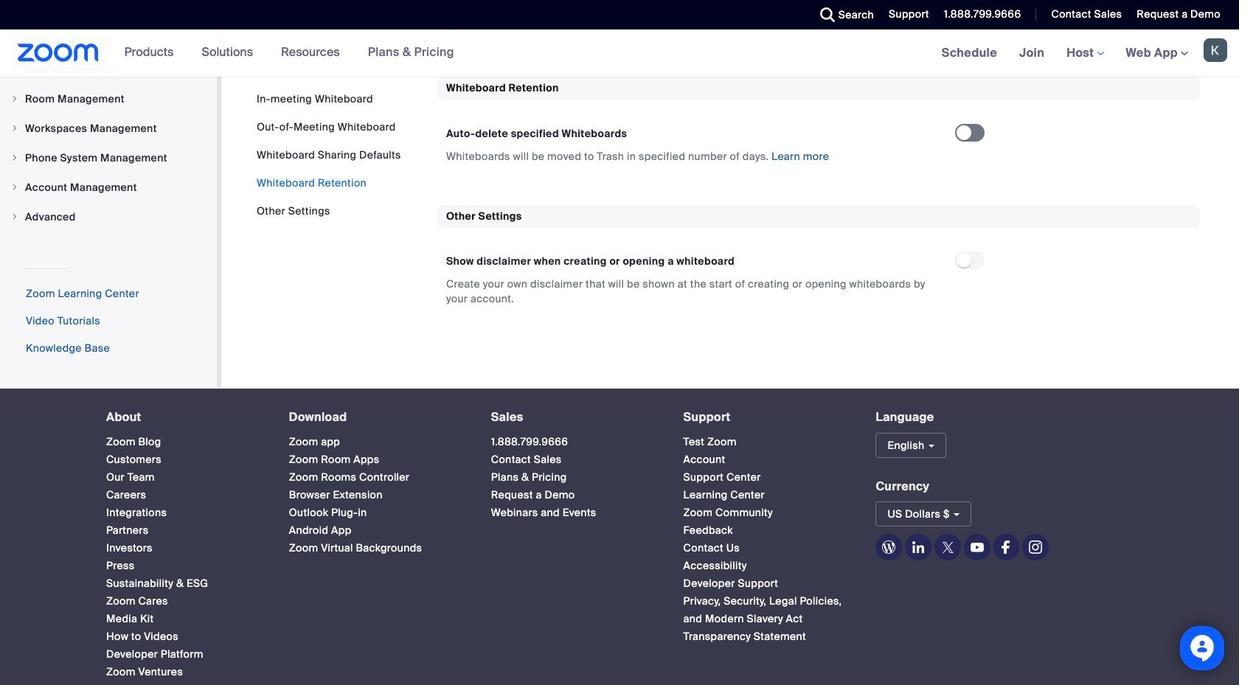 Task type: vqa. For each thing, say whether or not it's contained in the screenshot.
"personal menu" menu
no



Task type: locate. For each thing, give the bounding box(es) containing it.
1 menu item from the top
[[0, 55, 217, 83]]

1 right image from the top
[[10, 94, 19, 103]]

whiteboard retention element
[[437, 77, 1200, 181]]

1 vertical spatial right image
[[10, 183, 19, 192]]

banner
[[0, 30, 1239, 77]]

right image for 2nd menu item from the bottom of the admin menu menu
[[10, 183, 19, 192]]

2 heading from the left
[[289, 411, 465, 424]]

2 right image from the top
[[10, 183, 19, 192]]

4 menu item from the top
[[0, 144, 217, 172]]

6 menu item from the top
[[0, 203, 217, 231]]

right image
[[10, 94, 19, 103], [10, 153, 19, 162], [10, 212, 19, 221]]

1 right image from the top
[[10, 124, 19, 133]]

menu item
[[0, 55, 217, 83], [0, 85, 217, 113], [0, 114, 217, 142], [0, 144, 217, 172], [0, 173, 217, 201], [0, 203, 217, 231]]

right image for 6th menu item
[[10, 212, 19, 221]]

right image
[[10, 124, 19, 133], [10, 183, 19, 192]]

meetings navigation
[[931, 30, 1239, 77]]

menu bar
[[257, 91, 401, 218]]

zoom logo image
[[18, 44, 99, 62]]

3 menu item from the top
[[0, 114, 217, 142]]

2 vertical spatial right image
[[10, 212, 19, 221]]

0 vertical spatial right image
[[10, 94, 19, 103]]

heading
[[106, 411, 262, 424], [289, 411, 465, 424], [491, 411, 657, 424], [684, 411, 849, 424]]

2 menu item from the top
[[0, 85, 217, 113]]

1 vertical spatial right image
[[10, 153, 19, 162]]

3 right image from the top
[[10, 212, 19, 221]]

right image for fourth menu item
[[10, 153, 19, 162]]

0 vertical spatial right image
[[10, 124, 19, 133]]

admin menu menu
[[0, 26, 217, 232]]

2 right image from the top
[[10, 153, 19, 162]]

right image for fourth menu item from the bottom of the admin menu menu
[[10, 124, 19, 133]]



Task type: describe. For each thing, give the bounding box(es) containing it.
5 menu item from the top
[[0, 173, 217, 201]]

right image for second menu item
[[10, 94, 19, 103]]

profile picture image
[[1204, 38, 1228, 62]]

4 heading from the left
[[684, 411, 849, 424]]

product information navigation
[[113, 30, 465, 77]]

1 heading from the left
[[106, 411, 262, 424]]

other settings element
[[437, 205, 1200, 324]]

3 heading from the left
[[491, 411, 657, 424]]



